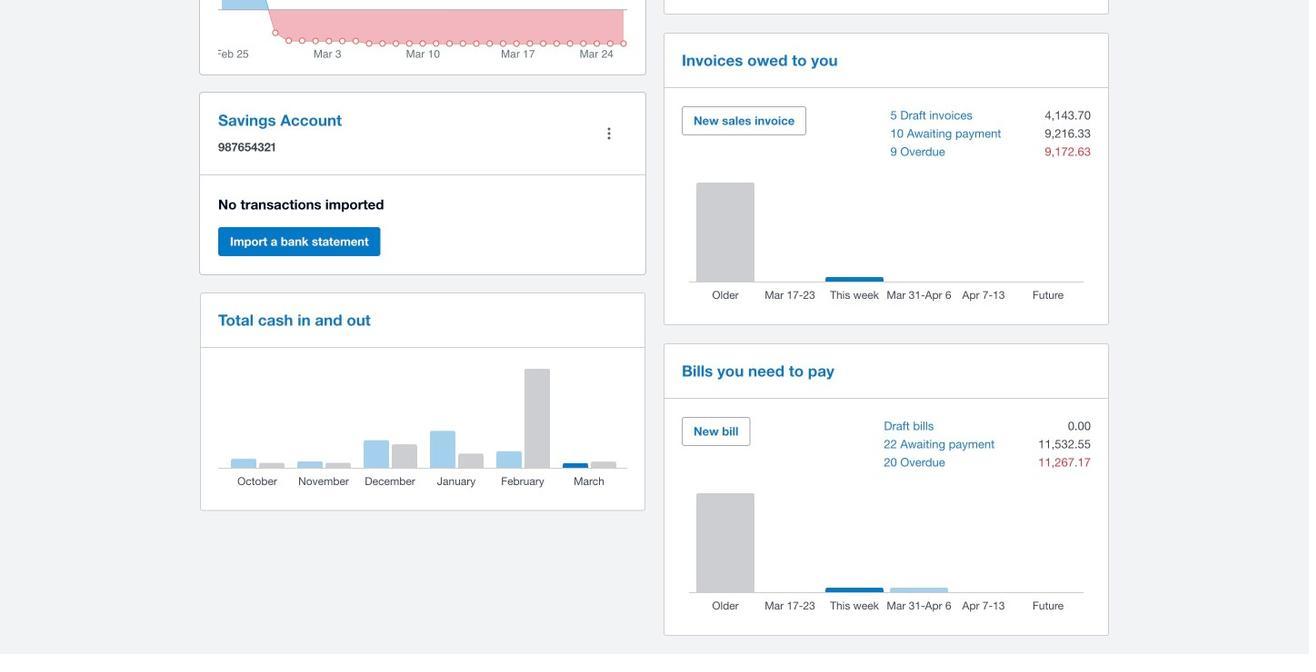 Task type: vqa. For each thing, say whether or not it's contained in the screenshot.
MANAGE MENU TOGGLE icon
yes



Task type: describe. For each thing, give the bounding box(es) containing it.
manage menu toggle image
[[591, 115, 627, 152]]



